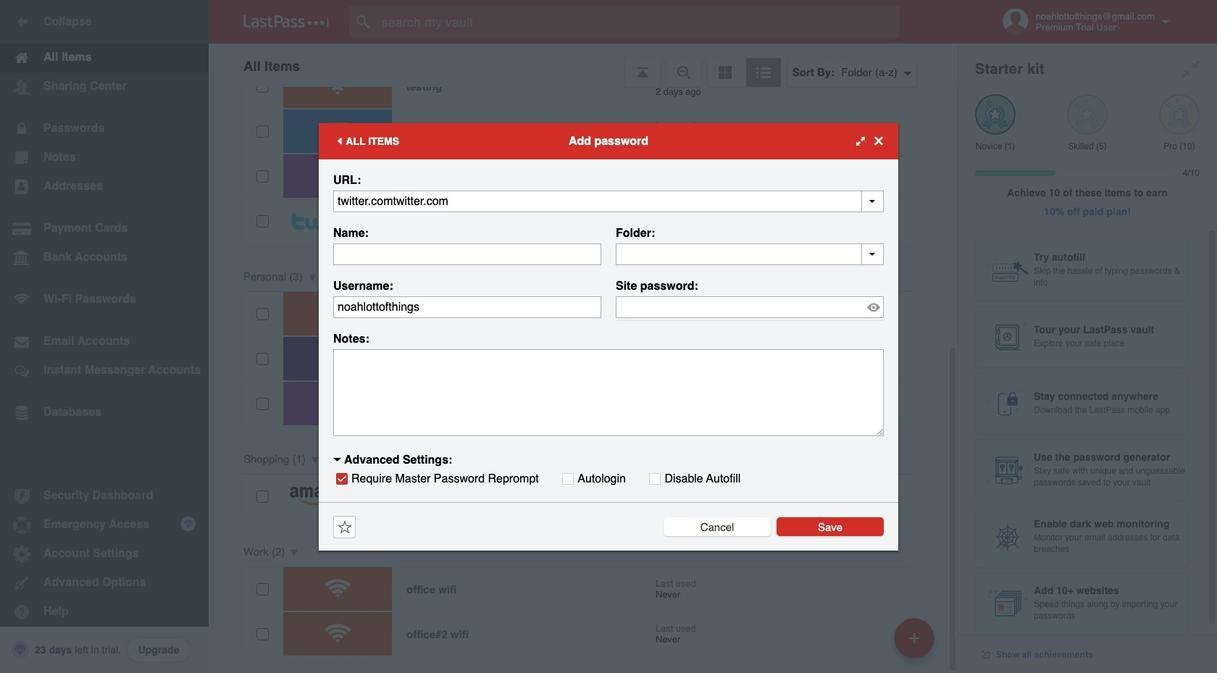 Task type: describe. For each thing, give the bounding box(es) containing it.
lastpass image
[[243, 15, 329, 28]]

vault options navigation
[[209, 43, 958, 87]]



Task type: locate. For each thing, give the bounding box(es) containing it.
new item image
[[909, 633, 919, 643]]

None text field
[[333, 296, 601, 318]]

main navigation navigation
[[0, 0, 209, 673]]

new item navigation
[[889, 614, 943, 673]]

search my vault text field
[[349, 6, 928, 38]]

None password field
[[616, 296, 884, 318]]

None text field
[[333, 190, 884, 212], [333, 243, 601, 265], [616, 243, 884, 265], [333, 349, 884, 436], [333, 190, 884, 212], [333, 243, 601, 265], [616, 243, 884, 265], [333, 349, 884, 436]]

dialog
[[319, 123, 898, 550]]

Search search field
[[349, 6, 928, 38]]



Task type: vqa. For each thing, say whether or not it's contained in the screenshot.
search my vault text field
yes



